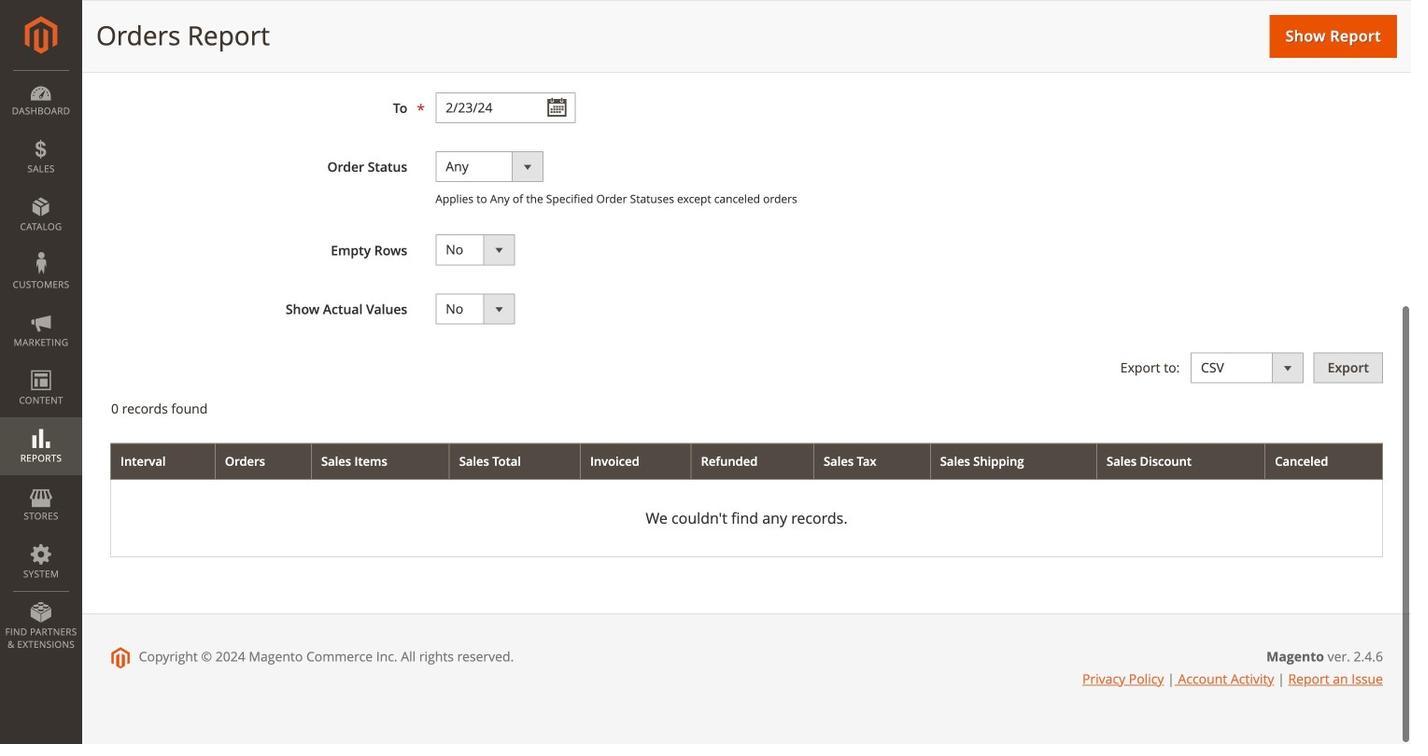 Task type: locate. For each thing, give the bounding box(es) containing it.
None text field
[[436, 92, 576, 123]]

magento admin panel image
[[25, 16, 57, 54]]

menu bar
[[0, 70, 82, 661]]

None text field
[[436, 33, 576, 64]]



